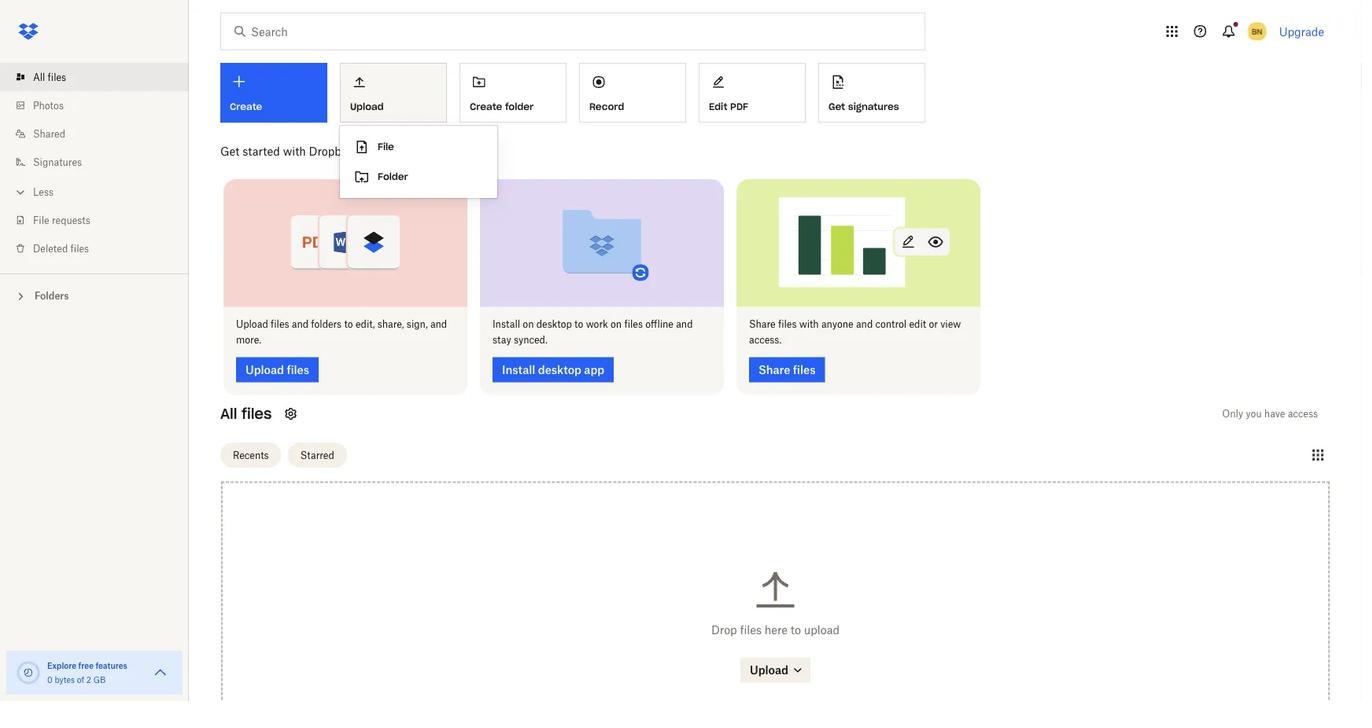 Task type: locate. For each thing, give the bounding box(es) containing it.
to left work
[[575, 319, 583, 331]]

files
[[48, 71, 66, 83], [70, 243, 89, 255], [271, 319, 289, 331], [624, 319, 643, 331], [778, 319, 797, 331], [242, 405, 272, 423], [740, 624, 762, 637]]

and right sign, on the top left of page
[[430, 319, 447, 331]]

0 vertical spatial all
[[33, 71, 45, 83]]

folders
[[311, 319, 342, 331]]

deleted files link
[[13, 235, 189, 263]]

files inside the share files with anyone and control edit or view access.
[[778, 319, 797, 331]]

file menu item
[[340, 132, 497, 162]]

file inside 'menu item'
[[378, 141, 394, 153]]

less image
[[13, 185, 28, 200]]

file
[[378, 141, 394, 153], [33, 214, 49, 226]]

dropbox image
[[13, 16, 44, 47]]

1 horizontal spatial upload
[[350, 101, 384, 113]]

started
[[243, 144, 280, 158]]

1 on from the left
[[523, 319, 534, 331]]

get for get started with dropbox
[[220, 144, 240, 158]]

1 horizontal spatial all
[[220, 405, 237, 423]]

1 horizontal spatial file
[[378, 141, 394, 153]]

upgrade link
[[1279, 25, 1324, 38]]

1 vertical spatial all
[[220, 405, 237, 423]]

file requests
[[33, 214, 90, 226]]

0 vertical spatial get
[[829, 101, 845, 113]]

folder
[[505, 101, 534, 113]]

share,
[[378, 319, 404, 331]]

files inside list item
[[48, 71, 66, 83]]

edit
[[709, 101, 727, 113]]

create folder button
[[460, 63, 567, 123]]

to
[[344, 319, 353, 331], [575, 319, 583, 331], [791, 624, 801, 637]]

edit pdf button
[[699, 63, 806, 123]]

files up recents
[[242, 405, 272, 423]]

and left the folders
[[292, 319, 309, 331]]

1 horizontal spatial all files
[[220, 405, 272, 423]]

and
[[292, 319, 309, 331], [430, 319, 447, 331], [676, 319, 693, 331], [856, 319, 873, 331]]

get signatures
[[829, 101, 899, 113]]

more.
[[236, 334, 261, 346]]

files left the folders
[[271, 319, 289, 331]]

0 vertical spatial with
[[283, 144, 306, 158]]

signatures link
[[13, 148, 189, 176]]

files right deleted
[[70, 243, 89, 255]]

shared
[[33, 128, 65, 140]]

files up photos
[[48, 71, 66, 83]]

1 and from the left
[[292, 319, 309, 331]]

all files up recents
[[220, 405, 272, 423]]

1 horizontal spatial with
[[799, 319, 819, 331]]

0 horizontal spatial file
[[33, 214, 49, 226]]

file inside "list"
[[33, 214, 49, 226]]

all up photos
[[33, 71, 45, 83]]

list containing all files
[[0, 54, 189, 274]]

bytes
[[55, 676, 75, 685]]

folder menu item
[[340, 162, 497, 192]]

0 horizontal spatial all files
[[33, 71, 66, 83]]

view
[[941, 319, 961, 331]]

on right work
[[611, 319, 622, 331]]

0
[[47, 676, 52, 685]]

to inside "install on desktop to work on files offline and stay synced."
[[575, 319, 583, 331]]

record button
[[579, 63, 686, 123]]

0 horizontal spatial on
[[523, 319, 534, 331]]

0 vertical spatial file
[[378, 141, 394, 153]]

with inside the share files with anyone and control edit or view access.
[[799, 319, 819, 331]]

to right the 'here'
[[791, 624, 801, 637]]

1 vertical spatial upload
[[236, 319, 268, 331]]

all files
[[33, 71, 66, 83], [220, 405, 272, 423]]

0 horizontal spatial upload
[[236, 319, 268, 331]]

upload inside the upload files and folders to edit, share, sign, and more.
[[236, 319, 268, 331]]

files inside "install on desktop to work on files offline and stay synced."
[[624, 319, 643, 331]]

file down less
[[33, 214, 49, 226]]

upload up dropbox
[[350, 101, 384, 113]]

with right started
[[283, 144, 306, 158]]

get left started
[[220, 144, 240, 158]]

edit pdf
[[709, 101, 748, 113]]

on
[[523, 319, 534, 331], [611, 319, 622, 331]]

photos link
[[13, 91, 189, 120]]

4 and from the left
[[856, 319, 873, 331]]

signatures
[[848, 101, 899, 113]]

files right share
[[778, 319, 797, 331]]

features
[[96, 661, 127, 671]]

upload
[[804, 624, 840, 637]]

desktop
[[536, 319, 572, 331]]

1 horizontal spatial to
[[575, 319, 583, 331]]

1 vertical spatial with
[[799, 319, 819, 331]]

file up folder
[[378, 141, 394, 153]]

signatures
[[33, 156, 82, 168]]

folders button
[[0, 284, 189, 307]]

0 horizontal spatial with
[[283, 144, 306, 158]]

all files link
[[13, 63, 189, 91]]

get inside the get signatures button
[[829, 101, 845, 113]]

3 and from the left
[[676, 319, 693, 331]]

and right offline
[[676, 319, 693, 331]]

with for files
[[799, 319, 819, 331]]

get
[[829, 101, 845, 113], [220, 144, 240, 158]]

all
[[33, 71, 45, 83], [220, 405, 237, 423]]

1 vertical spatial all files
[[220, 405, 272, 423]]

0 vertical spatial upload
[[350, 101, 384, 113]]

with left anyone
[[799, 319, 819, 331]]

deleted
[[33, 243, 68, 255]]

upload
[[350, 101, 384, 113], [236, 319, 268, 331]]

upgrade
[[1279, 25, 1324, 38]]

with
[[283, 144, 306, 158], [799, 319, 819, 331]]

share files with anyone and control edit or view access.
[[749, 319, 961, 346]]

access.
[[749, 334, 782, 346]]

folders
[[35, 290, 69, 302]]

1 vertical spatial get
[[220, 144, 240, 158]]

less
[[33, 186, 54, 198]]

file for file
[[378, 141, 394, 153]]

all inside all files link
[[33, 71, 45, 83]]

1 horizontal spatial get
[[829, 101, 845, 113]]

files left offline
[[624, 319, 643, 331]]

list
[[0, 54, 189, 274]]

all files up photos
[[33, 71, 66, 83]]

upload up more.
[[236, 319, 268, 331]]

access
[[1288, 408, 1318, 420]]

0 horizontal spatial all
[[33, 71, 45, 83]]

free
[[78, 661, 94, 671]]

work
[[586, 319, 608, 331]]

0 vertical spatial all files
[[33, 71, 66, 83]]

or
[[929, 319, 938, 331]]

upload inside dropdown button
[[350, 101, 384, 113]]

1 horizontal spatial on
[[611, 319, 622, 331]]

get left signatures on the right of page
[[829, 101, 845, 113]]

starred button
[[288, 443, 347, 468]]

on up synced.
[[523, 319, 534, 331]]

0 horizontal spatial get
[[220, 144, 240, 158]]

edit,
[[356, 319, 375, 331]]

1 vertical spatial file
[[33, 214, 49, 226]]

with for started
[[283, 144, 306, 158]]

0 horizontal spatial to
[[344, 319, 353, 331]]

install on desktop to work on files offline and stay synced.
[[493, 319, 693, 346]]

sign,
[[407, 319, 428, 331]]

upload for upload
[[350, 101, 384, 113]]

to left edit,
[[344, 319, 353, 331]]

and left control
[[856, 319, 873, 331]]

all up recents
[[220, 405, 237, 423]]

2 horizontal spatial to
[[791, 624, 801, 637]]



Task type: vqa. For each thing, say whether or not it's contained in the screenshot.
"Dropbox"
yes



Task type: describe. For each thing, give the bounding box(es) containing it.
share
[[749, 319, 776, 331]]

anyone
[[822, 319, 854, 331]]

photos
[[33, 100, 64, 111]]

file for file requests
[[33, 214, 49, 226]]

explore
[[47, 661, 76, 671]]

you
[[1246, 408, 1262, 420]]

recents button
[[220, 443, 281, 468]]

stay
[[493, 334, 511, 346]]

offline
[[645, 319, 674, 331]]

have
[[1265, 408, 1285, 420]]

here
[[765, 624, 788, 637]]

only you have access
[[1222, 408, 1318, 420]]

only
[[1222, 408, 1243, 420]]

files left the 'here'
[[740, 624, 762, 637]]

quota usage element
[[16, 661, 41, 686]]

create
[[470, 101, 502, 113]]

to for drop files here to upload
[[791, 624, 801, 637]]

upload button
[[340, 63, 447, 123]]

recents
[[233, 450, 269, 462]]

dropbox
[[309, 144, 353, 158]]

record
[[589, 101, 624, 113]]

create folder
[[470, 101, 534, 113]]

to inside the upload files and folders to edit, share, sign, and more.
[[344, 319, 353, 331]]

gb
[[93, 676, 106, 685]]

get started with dropbox
[[220, 144, 353, 158]]

and inside the share files with anyone and control edit or view access.
[[856, 319, 873, 331]]

all files inside list item
[[33, 71, 66, 83]]

2 and from the left
[[430, 319, 447, 331]]

shared link
[[13, 120, 189, 148]]

install
[[493, 319, 520, 331]]

deleted files
[[33, 243, 89, 255]]

folder
[[378, 171, 408, 183]]

synced.
[[514, 334, 548, 346]]

pdf
[[730, 101, 748, 113]]

drop files here to upload
[[711, 624, 840, 637]]

upload for upload files and folders to edit, share, sign, and more.
[[236, 319, 268, 331]]

control
[[875, 319, 907, 331]]

to for install on desktop to work on files offline and stay synced.
[[575, 319, 583, 331]]

2 on from the left
[[611, 319, 622, 331]]

2
[[86, 676, 91, 685]]

file requests link
[[13, 206, 189, 235]]

files inside the upload files and folders to edit, share, sign, and more.
[[271, 319, 289, 331]]

all files list item
[[0, 63, 189, 91]]

get for get signatures
[[829, 101, 845, 113]]

and inside "install on desktop to work on files offline and stay synced."
[[676, 319, 693, 331]]

edit
[[909, 319, 926, 331]]

of
[[77, 676, 84, 685]]

drop
[[711, 624, 737, 637]]

explore free features 0 bytes of 2 gb
[[47, 661, 127, 685]]

upload files and folders to edit, share, sign, and more.
[[236, 319, 447, 346]]

get signatures button
[[818, 63, 925, 123]]

requests
[[52, 214, 90, 226]]

starred
[[300, 450, 334, 462]]



